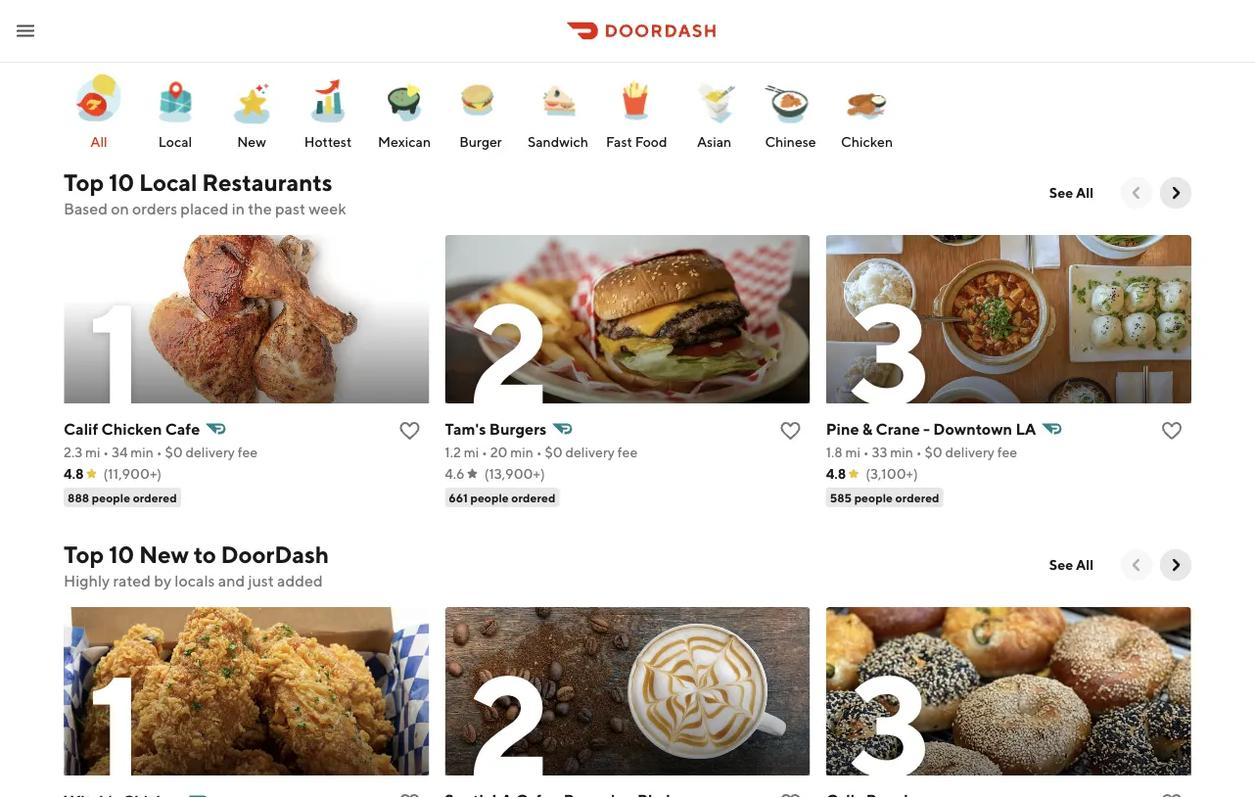 Task type: vqa. For each thing, say whether or not it's contained in the screenshot.


Task type: describe. For each thing, give the bounding box(es) containing it.
delivery for 2
[[566, 444, 615, 460]]

orders
[[132, 199, 177, 218]]

min for 3
[[891, 444, 914, 460]]

food
[[635, 134, 668, 150]]

hottest
[[304, 134, 352, 150]]

(11,900+)
[[103, 466, 162, 482]]

3
[[850, 269, 929, 435]]

888
[[68, 491, 89, 505]]

highly
[[64, 572, 110, 590]]

10 for local
[[109, 168, 134, 196]]

click to add this store to your saved list image for top 10 new to doordash
[[779, 792, 803, 798]]

1 horizontal spatial new
[[237, 134, 266, 150]]

$​0 for 2
[[545, 444, 563, 460]]

locals
[[175, 572, 215, 590]]

fast food
[[606, 134, 668, 150]]

4.8 for 1
[[64, 466, 84, 482]]

new inside top 10 new to doordash highly rated by locals and just added
[[139, 540, 189, 568]]

chinese
[[766, 134, 817, 150]]

1.8 mi • 33 min • $​0 delivery fee
[[827, 444, 1018, 460]]

ordered for 2
[[512, 491, 556, 505]]

1 horizontal spatial chicken
[[842, 134, 894, 150]]

1 • from the left
[[103, 444, 109, 460]]

delivery for 1
[[186, 444, 235, 460]]

open menu image
[[14, 19, 37, 43]]

mi for 3
[[846, 444, 861, 460]]

(3,100+)
[[866, 466, 919, 482]]

crane
[[876, 420, 921, 438]]

1
[[88, 269, 141, 435]]

see all button for top 10 local restaurants
[[1038, 177, 1106, 209]]

tam's burgers
[[445, 420, 547, 438]]

see all button for top 10 new to doordash
[[1038, 550, 1106, 581]]

on
[[111, 199, 129, 218]]

people for 1
[[92, 491, 130, 505]]

2.3
[[64, 444, 82, 460]]

34
[[112, 444, 128, 460]]

previous button of carousel image for top 10 new to doordash
[[1128, 555, 1147, 575]]

next button of carousel image for top 10 local restaurants
[[1167, 183, 1186, 203]]

0 vertical spatial all
[[90, 134, 108, 150]]

33
[[872, 444, 888, 460]]

rated
[[113, 572, 151, 590]]

min for 1
[[131, 444, 154, 460]]

tam's
[[445, 420, 486, 438]]

4 • from the left
[[537, 444, 542, 460]]

see for top 10 new to doordash
[[1050, 557, 1074, 573]]

min for 2
[[511, 444, 534, 460]]

1.2 mi • 20 min • $​0 delivery fee
[[445, 444, 638, 460]]

just
[[248, 572, 274, 590]]

calif
[[64, 420, 98, 438]]

fee for 1
[[238, 444, 258, 460]]

in
[[232, 199, 245, 218]]

&
[[863, 420, 873, 438]]

$​0 for 1
[[165, 444, 183, 460]]

see all for top 10 local restaurants
[[1050, 185, 1094, 201]]

$​0 for 3
[[925, 444, 943, 460]]

585 people ordered
[[830, 491, 940, 505]]

0 vertical spatial local
[[158, 134, 192, 150]]

1.2
[[445, 444, 461, 460]]

click to add this store to your saved list image for top 10 local restaurants
[[779, 419, 803, 443]]

all for top 10 new to doordash
[[1077, 557, 1094, 573]]

to
[[194, 540, 216, 568]]

placed
[[181, 199, 229, 218]]

ordered for 1
[[133, 491, 177, 505]]

burgers
[[490, 420, 547, 438]]

-
[[924, 420, 931, 438]]

661 people ordered
[[449, 491, 556, 505]]

and
[[218, 572, 245, 590]]



Task type: locate. For each thing, give the bounding box(es) containing it.
3 mi from the left
[[846, 444, 861, 460]]

mi for 1
[[85, 444, 100, 460]]

1 vertical spatial all
[[1077, 185, 1094, 201]]

min right 33
[[891, 444, 914, 460]]

2 horizontal spatial delivery
[[946, 444, 995, 460]]

661
[[449, 491, 468, 505]]

10 up on
[[109, 168, 134, 196]]

4.8 down 2.3
[[64, 466, 84, 482]]

3 min from the left
[[891, 444, 914, 460]]

see
[[1050, 185, 1074, 201], [1050, 557, 1074, 573]]

ordered down the (11,900+)
[[133, 491, 177, 505]]

(13,900+)
[[485, 466, 545, 482]]

1 see all from the top
[[1050, 185, 1094, 201]]

asian
[[697, 134, 732, 150]]

1 see from the top
[[1050, 185, 1074, 201]]

by
[[154, 572, 172, 590]]

1 fee from the left
[[238, 444, 258, 460]]

2 see all button from the top
[[1038, 550, 1106, 581]]

3 ordered from the left
[[896, 491, 940, 505]]

1 vertical spatial new
[[139, 540, 189, 568]]

people for 2
[[471, 491, 509, 505]]

mexican
[[378, 134, 431, 150]]

2 • from the left
[[156, 444, 162, 460]]

see all for top 10 new to doordash
[[1050, 557, 1094, 573]]

top 10 new to doordash highly rated by locals and just added
[[64, 540, 329, 590]]

2.3 mi • 34 min • $​0 delivery fee
[[64, 444, 258, 460]]

2 previous button of carousel image from the top
[[1128, 555, 1147, 575]]

ordered
[[133, 491, 177, 505], [512, 491, 556, 505], [896, 491, 940, 505]]

2 horizontal spatial mi
[[846, 444, 861, 460]]

2 min from the left
[[511, 444, 534, 460]]

2 ordered from the left
[[512, 491, 556, 505]]

calif chicken cafe
[[64, 420, 200, 438]]

min
[[131, 444, 154, 460], [511, 444, 534, 460], [891, 444, 914, 460]]

2 fee from the left
[[618, 444, 638, 460]]

2 horizontal spatial $​0
[[925, 444, 943, 460]]

0 horizontal spatial 4.8
[[64, 466, 84, 482]]

4.8 for 3
[[827, 466, 847, 482]]

1 vertical spatial top
[[64, 540, 104, 568]]

top up the highly on the left bottom of page
[[64, 540, 104, 568]]

2 horizontal spatial people
[[855, 491, 893, 505]]

0 horizontal spatial chicken
[[101, 420, 162, 438]]

0 vertical spatial see all
[[1050, 185, 1094, 201]]

new
[[237, 134, 266, 150], [139, 540, 189, 568]]

1 4.8 from the left
[[64, 466, 84, 482]]

delivery
[[186, 444, 235, 460], [566, 444, 615, 460], [946, 444, 995, 460]]

0 vertical spatial previous button of carousel image
[[1128, 183, 1147, 203]]

ordered down (3,100+)
[[896, 491, 940, 505]]

fast
[[606, 134, 633, 150]]

mi right 1.8
[[846, 444, 861, 460]]

20
[[490, 444, 508, 460]]

delivery down cafe
[[186, 444, 235, 460]]

888 people ordered
[[68, 491, 177, 505]]

0 horizontal spatial fee
[[238, 444, 258, 460]]

top 10 local restaurants based on orders placed in the past week
[[64, 168, 347, 218]]

chicken up 34 at the left of the page
[[101, 420, 162, 438]]

0 vertical spatial see
[[1050, 185, 1074, 201]]

next button of carousel image
[[1167, 183, 1186, 203], [1167, 555, 1186, 575]]

0 vertical spatial click to add this store to your saved list image
[[779, 419, 803, 443]]

click to add this store to your saved list image
[[398, 419, 422, 443], [1161, 419, 1184, 443], [398, 792, 422, 798], [1161, 792, 1184, 798]]

3 people from the left
[[855, 491, 893, 505]]

1 10 from the top
[[109, 168, 134, 196]]

• left 34 at the left of the page
[[103, 444, 109, 460]]

see all
[[1050, 185, 1094, 201], [1050, 557, 1094, 573]]

1 vertical spatial local
[[139, 168, 197, 196]]

people for 3
[[855, 491, 893, 505]]

new up by
[[139, 540, 189, 568]]

2 4.8 from the left
[[827, 466, 847, 482]]

2 next button of carousel image from the top
[[1167, 555, 1186, 575]]

0 horizontal spatial delivery
[[186, 444, 235, 460]]

burger
[[460, 134, 502, 150]]

mi right 1.2
[[464, 444, 479, 460]]

click to add this store to your saved list image
[[779, 419, 803, 443], [779, 792, 803, 798]]

1 horizontal spatial fee
[[618, 444, 638, 460]]

2 see from the top
[[1050, 557, 1074, 573]]

4.6
[[445, 466, 465, 482]]

6 • from the left
[[917, 444, 922, 460]]

downtown
[[934, 420, 1013, 438]]

• left 33
[[864, 444, 870, 460]]

people down (3,100+)
[[855, 491, 893, 505]]

10 inside top 10 new to doordash highly rated by locals and just added
[[109, 540, 134, 568]]

0 vertical spatial chicken
[[842, 134, 894, 150]]

1 horizontal spatial people
[[471, 491, 509, 505]]

1 horizontal spatial 4.8
[[827, 466, 847, 482]]

$​0 down cafe
[[165, 444, 183, 460]]

0 horizontal spatial $​0
[[165, 444, 183, 460]]

local up the orders
[[139, 168, 197, 196]]

0 horizontal spatial ordered
[[133, 491, 177, 505]]

min up (13,900+)
[[511, 444, 534, 460]]

la
[[1016, 420, 1037, 438]]

2 people from the left
[[471, 491, 509, 505]]

1 horizontal spatial min
[[511, 444, 534, 460]]

1 horizontal spatial delivery
[[566, 444, 615, 460]]

•
[[103, 444, 109, 460], [156, 444, 162, 460], [482, 444, 488, 460], [537, 444, 542, 460], [864, 444, 870, 460], [917, 444, 922, 460]]

week
[[309, 199, 347, 218]]

previous button of carousel image for top 10 local restaurants
[[1128, 183, 1147, 203]]

1 horizontal spatial mi
[[464, 444, 479, 460]]

restaurants
[[202, 168, 333, 196]]

1 vertical spatial see
[[1050, 557, 1074, 573]]

cafe
[[165, 420, 200, 438]]

fee for 2
[[618, 444, 638, 460]]

1 click to add this store to your saved list image from the top
[[779, 419, 803, 443]]

see for top 10 local restaurants
[[1050, 185, 1074, 201]]

based
[[64, 199, 108, 218]]

past
[[275, 199, 306, 218]]

all for top 10 local restaurants
[[1077, 185, 1094, 201]]

$​0 down burgers
[[545, 444, 563, 460]]

0 vertical spatial new
[[237, 134, 266, 150]]

ordered for 3
[[896, 491, 940, 505]]

0 vertical spatial see all button
[[1038, 177, 1106, 209]]

people down the (11,900+)
[[92, 491, 130, 505]]

mi for 2
[[464, 444, 479, 460]]

top inside top 10 new to doordash highly rated by locals and just added
[[64, 540, 104, 568]]

next button of carousel image for top 10 new to doordash
[[1167, 555, 1186, 575]]

local inside top 10 local restaurants based on orders placed in the past week
[[139, 168, 197, 196]]

1 vertical spatial chicken
[[101, 420, 162, 438]]

local up top 10 local restaurants based on orders placed in the past week
[[158, 134, 192, 150]]

2 horizontal spatial ordered
[[896, 491, 940, 505]]

4.8
[[64, 466, 84, 482], [827, 466, 847, 482]]

0 horizontal spatial min
[[131, 444, 154, 460]]

$​0
[[165, 444, 183, 460], [545, 444, 563, 460], [925, 444, 943, 460]]

1 top from the top
[[64, 168, 104, 196]]

top for top 10 new to doordash
[[64, 540, 104, 568]]

1 $​0 from the left
[[165, 444, 183, 460]]

$​0 down the pine & crane - downtown la
[[925, 444, 943, 460]]

mi
[[85, 444, 100, 460], [464, 444, 479, 460], [846, 444, 861, 460]]

1 next button of carousel image from the top
[[1167, 183, 1186, 203]]

top up based
[[64, 168, 104, 196]]

delivery right 20
[[566, 444, 615, 460]]

2 vertical spatial all
[[1077, 557, 1094, 573]]

top for top 10 local restaurants
[[64, 168, 104, 196]]

top inside top 10 local restaurants based on orders placed in the past week
[[64, 168, 104, 196]]

2 top from the top
[[64, 540, 104, 568]]

1 vertical spatial next button of carousel image
[[1167, 555, 1186, 575]]

10 up the rated
[[109, 540, 134, 568]]

delivery for 3
[[946, 444, 995, 460]]

• down burgers
[[537, 444, 542, 460]]

fee for 3
[[998, 444, 1018, 460]]

1 mi from the left
[[85, 444, 100, 460]]

0 vertical spatial top
[[64, 168, 104, 196]]

3 • from the left
[[482, 444, 488, 460]]

added
[[277, 572, 323, 590]]

min right 34 at the left of the page
[[131, 444, 154, 460]]

1 vertical spatial previous button of carousel image
[[1128, 555, 1147, 575]]

previous button of carousel image
[[1128, 183, 1147, 203], [1128, 555, 1147, 575]]

chicken
[[842, 134, 894, 150], [101, 420, 162, 438]]

• up the (11,900+)
[[156, 444, 162, 460]]

local
[[158, 134, 192, 150], [139, 168, 197, 196]]

2 mi from the left
[[464, 444, 479, 460]]

2
[[469, 269, 548, 435]]

1 horizontal spatial $​0
[[545, 444, 563, 460]]

1 see all button from the top
[[1038, 177, 1106, 209]]

2 delivery from the left
[[566, 444, 615, 460]]

delivery down downtown
[[946, 444, 995, 460]]

2 horizontal spatial fee
[[998, 444, 1018, 460]]

fee
[[238, 444, 258, 460], [618, 444, 638, 460], [998, 444, 1018, 460]]

0 horizontal spatial people
[[92, 491, 130, 505]]

0 horizontal spatial mi
[[85, 444, 100, 460]]

top
[[64, 168, 104, 196], [64, 540, 104, 568]]

4.8 down 1.8
[[827, 466, 847, 482]]

2 $​0 from the left
[[545, 444, 563, 460]]

1 vertical spatial see all
[[1050, 557, 1094, 573]]

ordered down (13,900+)
[[512, 491, 556, 505]]

doordash
[[221, 540, 329, 568]]

pine
[[827, 420, 860, 438]]

• left 20
[[482, 444, 488, 460]]

the
[[248, 199, 272, 218]]

1 horizontal spatial ordered
[[512, 491, 556, 505]]

2 see all from the top
[[1050, 557, 1094, 573]]

5 • from the left
[[864, 444, 870, 460]]

• down the pine & crane - downtown la
[[917, 444, 922, 460]]

1 vertical spatial click to add this store to your saved list image
[[779, 792, 803, 798]]

1 people from the left
[[92, 491, 130, 505]]

3 fee from the left
[[998, 444, 1018, 460]]

2 horizontal spatial min
[[891, 444, 914, 460]]

10 for new
[[109, 540, 134, 568]]

2 10 from the top
[[109, 540, 134, 568]]

1 min from the left
[[131, 444, 154, 460]]

10
[[109, 168, 134, 196], [109, 540, 134, 568]]

1 ordered from the left
[[133, 491, 177, 505]]

1 previous button of carousel image from the top
[[1128, 183, 1147, 203]]

2 click to add this store to your saved list image from the top
[[779, 792, 803, 798]]

585
[[830, 491, 852, 505]]

3 delivery from the left
[[946, 444, 995, 460]]

chicken right "chinese"
[[842, 134, 894, 150]]

1 vertical spatial 10
[[109, 540, 134, 568]]

1.8
[[827, 444, 843, 460]]

sandwich
[[528, 134, 589, 150]]

people
[[92, 491, 130, 505], [471, 491, 509, 505], [855, 491, 893, 505]]

1 vertical spatial see all button
[[1038, 550, 1106, 581]]

10 inside top 10 local restaurants based on orders placed in the past week
[[109, 168, 134, 196]]

pine & crane - downtown la
[[827, 420, 1037, 438]]

1 delivery from the left
[[186, 444, 235, 460]]

0 horizontal spatial new
[[139, 540, 189, 568]]

3 $​0 from the left
[[925, 444, 943, 460]]

all
[[90, 134, 108, 150], [1077, 185, 1094, 201], [1077, 557, 1094, 573]]

mi right 2.3
[[85, 444, 100, 460]]

0 vertical spatial 10
[[109, 168, 134, 196]]

0 vertical spatial next button of carousel image
[[1167, 183, 1186, 203]]

new up restaurants
[[237, 134, 266, 150]]

see all button
[[1038, 177, 1106, 209], [1038, 550, 1106, 581]]

people right 661
[[471, 491, 509, 505]]



